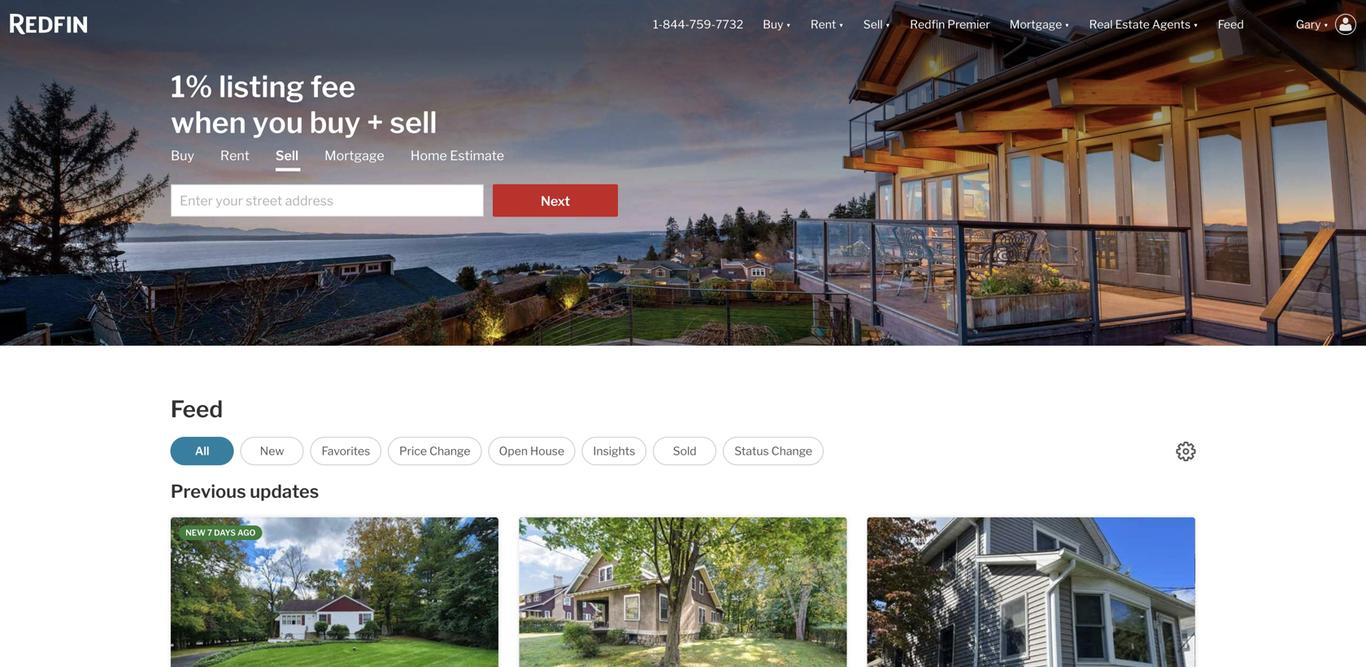 Task type: vqa. For each thing, say whether or not it's contained in the screenshot.
Lifestyle & tips Get local insights, home improvement tips, style and design resources.
no



Task type: locate. For each thing, give the bounding box(es) containing it.
1 horizontal spatial sell
[[864, 17, 883, 31]]

sell ▾ button
[[864, 0, 891, 49]]

gary
[[1296, 17, 1322, 31]]

mortgage
[[1010, 17, 1062, 31], [325, 148, 385, 164]]

1 horizontal spatial rent
[[811, 17, 837, 31]]

Enter your street address search field
[[171, 184, 484, 217]]

5 ▾ from the left
[[1194, 17, 1199, 31]]

photo of 127 wayne ave, suffern, ny 10901 image
[[519, 517, 847, 667], [847, 517, 1175, 667]]

1 vertical spatial buy
[[171, 148, 194, 164]]

2 photo of 181 e crescent ave, mahwah, nj 07430 image from the left
[[499, 517, 827, 667]]

feed
[[1218, 17, 1244, 31], [171, 395, 223, 423]]

sell link
[[276, 147, 299, 171]]

0 horizontal spatial change
[[430, 444, 471, 458]]

▾ left rent ▾
[[786, 17, 791, 31]]

mortgage down buy
[[325, 148, 385, 164]]

1 horizontal spatial mortgage
[[1010, 17, 1062, 31]]

Open House radio
[[488, 437, 576, 465]]

0 vertical spatial sell
[[864, 17, 883, 31]]

0 vertical spatial mortgage
[[1010, 17, 1062, 31]]

rent
[[811, 17, 837, 31], [220, 148, 250, 164]]

days
[[214, 528, 236, 538]]

photo of 113 brakeshoe pl, mahwah, nj 07430 image
[[868, 517, 1196, 667], [1196, 517, 1367, 667]]

1 vertical spatial rent
[[220, 148, 250, 164]]

Sold radio
[[653, 437, 717, 465]]

listing
[[219, 69, 304, 105]]

0 vertical spatial rent
[[811, 17, 837, 31]]

2 change from the left
[[772, 444, 813, 458]]

1 photo of 181 e crescent ave, mahwah, nj 07430 image from the left
[[171, 517, 499, 667]]

buy inside tab list
[[171, 148, 194, 164]]

change right price
[[430, 444, 471, 458]]

▾ right gary at the right
[[1324, 17, 1329, 31]]

1-
[[653, 17, 663, 31]]

buy inside dropdown button
[[763, 17, 784, 31]]

1 photo of 113 brakeshoe pl, mahwah, nj 07430 image from the left
[[868, 517, 1196, 667]]

▾ left real
[[1065, 17, 1070, 31]]

1-844-759-7732 link
[[653, 17, 744, 31]]

mortgage ▾
[[1010, 17, 1070, 31]]

buy
[[763, 17, 784, 31], [171, 148, 194, 164]]

Insights radio
[[582, 437, 647, 465]]

1 horizontal spatial change
[[772, 444, 813, 458]]

0 horizontal spatial rent
[[220, 148, 250, 164]]

0 horizontal spatial sell
[[276, 148, 299, 164]]

1 photo of 127 wayne ave, suffern, ny 10901 image from the left
[[519, 517, 847, 667]]

6 ▾ from the left
[[1324, 17, 1329, 31]]

rent right buy ▾
[[811, 17, 837, 31]]

0 horizontal spatial buy
[[171, 148, 194, 164]]

photo of 181 e crescent ave, mahwah, nj 07430 image
[[171, 517, 499, 667], [499, 517, 827, 667]]

▾ inside sell ▾ dropdown button
[[886, 17, 891, 31]]

rent inside tab list
[[220, 148, 250, 164]]

buy down when
[[171, 148, 194, 164]]

rent ▾ button
[[801, 0, 854, 49]]

▾ for buy ▾
[[786, 17, 791, 31]]

3 ▾ from the left
[[886, 17, 891, 31]]

▾ for sell ▾
[[886, 17, 891, 31]]

1 horizontal spatial feed
[[1218, 17, 1244, 31]]

favorites
[[322, 444, 370, 458]]

759-
[[690, 17, 716, 31]]

sell ▾
[[864, 17, 891, 31]]

option group
[[171, 437, 824, 465]]

home
[[411, 148, 447, 164]]

sell down the you
[[276, 148, 299, 164]]

change right status
[[772, 444, 813, 458]]

rent for rent ▾
[[811, 17, 837, 31]]

buy right "7732"
[[763, 17, 784, 31]]

▾ inside real estate agents ▾ link
[[1194, 17, 1199, 31]]

change for price change
[[430, 444, 471, 458]]

buy
[[310, 105, 361, 140]]

▾
[[786, 17, 791, 31], [839, 17, 844, 31], [886, 17, 891, 31], [1065, 17, 1070, 31], [1194, 17, 1199, 31], [1324, 17, 1329, 31]]

tab list
[[171, 147, 618, 217]]

buy for buy ▾
[[763, 17, 784, 31]]

New radio
[[240, 437, 304, 465]]

sell inside tab list
[[276, 148, 299, 164]]

sell inside dropdown button
[[864, 17, 883, 31]]

sell right rent ▾
[[864, 17, 883, 31]]

▾ left redfin
[[886, 17, 891, 31]]

change
[[430, 444, 471, 458], [772, 444, 813, 458]]

0 vertical spatial feed
[[1218, 17, 1244, 31]]

▾ left sell ▾ on the right top of the page
[[839, 17, 844, 31]]

▾ inside mortgage ▾ dropdown button
[[1065, 17, 1070, 31]]

▾ right agents
[[1194, 17, 1199, 31]]

feed right agents
[[1218, 17, 1244, 31]]

agents
[[1153, 17, 1191, 31]]

change inside price change option
[[430, 444, 471, 458]]

mortgage ▾ button
[[1000, 0, 1080, 49]]

rent link
[[220, 147, 250, 165]]

1%
[[171, 69, 213, 105]]

0 vertical spatial buy
[[763, 17, 784, 31]]

real estate agents ▾
[[1090, 17, 1199, 31]]

2 photo of 127 wayne ave, suffern, ny 10901 image from the left
[[847, 517, 1175, 667]]

sold
[[673, 444, 697, 458]]

0 horizontal spatial mortgage
[[325, 148, 385, 164]]

2 ▾ from the left
[[839, 17, 844, 31]]

new
[[260, 444, 284, 458]]

1 vertical spatial mortgage
[[325, 148, 385, 164]]

mortgage inside dropdown button
[[1010, 17, 1062, 31]]

feed button
[[1209, 0, 1287, 49]]

▾ inside buy ▾ dropdown button
[[786, 17, 791, 31]]

gary ▾
[[1296, 17, 1329, 31]]

▾ inside rent ▾ dropdown button
[[839, 17, 844, 31]]

change inside status change option
[[772, 444, 813, 458]]

mortgage inside tab list
[[325, 148, 385, 164]]

Favorites radio
[[310, 437, 382, 465]]

premier
[[948, 17, 991, 31]]

sell
[[864, 17, 883, 31], [276, 148, 299, 164]]

2 photo of 113 brakeshoe pl, mahwah, nj 07430 image from the left
[[1196, 517, 1367, 667]]

1 horizontal spatial buy
[[763, 17, 784, 31]]

next button
[[493, 184, 618, 217]]

1 vertical spatial sell
[[276, 148, 299, 164]]

estate
[[1116, 17, 1150, 31]]

previous updates
[[171, 480, 319, 502]]

1 change from the left
[[430, 444, 471, 458]]

rent inside rent ▾ dropdown button
[[811, 17, 837, 31]]

status
[[735, 444, 769, 458]]

mortgage left real
[[1010, 17, 1062, 31]]

+
[[367, 105, 384, 140]]

updates
[[250, 480, 319, 502]]

4 ▾ from the left
[[1065, 17, 1070, 31]]

sell for sell ▾
[[864, 17, 883, 31]]

feed up all in the bottom of the page
[[171, 395, 223, 423]]

rent down when
[[220, 148, 250, 164]]

0 horizontal spatial feed
[[171, 395, 223, 423]]

1 ▾ from the left
[[786, 17, 791, 31]]



Task type: describe. For each thing, give the bounding box(es) containing it.
sell
[[390, 105, 437, 140]]

7
[[207, 528, 212, 538]]

next
[[541, 193, 570, 209]]

real
[[1090, 17, 1113, 31]]

all
[[195, 444, 209, 458]]

buy for buy
[[171, 148, 194, 164]]

real estate agents ▾ link
[[1090, 0, 1199, 49]]

Status Change radio
[[723, 437, 824, 465]]

7732
[[716, 17, 744, 31]]

buy ▾ button
[[753, 0, 801, 49]]

mortgage link
[[325, 147, 385, 165]]

ago
[[238, 528, 256, 538]]

mortgage for mortgage ▾
[[1010, 17, 1062, 31]]

when
[[171, 105, 246, 140]]

1 vertical spatial feed
[[171, 395, 223, 423]]

open
[[499, 444, 528, 458]]

buy ▾ button
[[763, 0, 791, 49]]

new 7 days ago
[[186, 528, 256, 538]]

mortgage for mortgage
[[325, 148, 385, 164]]

mortgage ▾ button
[[1010, 0, 1070, 49]]

▾ for gary ▾
[[1324, 17, 1329, 31]]

feed inside button
[[1218, 17, 1244, 31]]

option group containing all
[[171, 437, 824, 465]]

status change
[[735, 444, 813, 458]]

price change
[[399, 444, 471, 458]]

1% listing fee when you buy + sell
[[171, 69, 437, 140]]

you
[[252, 105, 303, 140]]

new
[[186, 528, 206, 538]]

844-
[[663, 17, 690, 31]]

rent ▾ button
[[811, 0, 844, 49]]

buy link
[[171, 147, 194, 165]]

tab list containing buy
[[171, 147, 618, 217]]

change for status change
[[772, 444, 813, 458]]

sell ▾ button
[[854, 0, 901, 49]]

house
[[530, 444, 565, 458]]

▾ for mortgage ▾
[[1065, 17, 1070, 31]]

buy ▾
[[763, 17, 791, 31]]

fee
[[311, 69, 356, 105]]

real estate agents ▾ button
[[1080, 0, 1209, 49]]

redfin premier button
[[901, 0, 1000, 49]]

redfin premier
[[910, 17, 991, 31]]

home estimate link
[[411, 147, 504, 165]]

redfin
[[910, 17, 945, 31]]

rent for rent
[[220, 148, 250, 164]]

sell for sell
[[276, 148, 299, 164]]

estimate
[[450, 148, 504, 164]]

home estimate
[[411, 148, 504, 164]]

Price Change radio
[[388, 437, 482, 465]]

1-844-759-7732
[[653, 17, 744, 31]]

previous
[[171, 480, 246, 502]]

▾ for rent ▾
[[839, 17, 844, 31]]

rent ▾
[[811, 17, 844, 31]]

open house
[[499, 444, 565, 458]]

All radio
[[171, 437, 234, 465]]

price
[[399, 444, 427, 458]]

insights
[[593, 444, 636, 458]]



